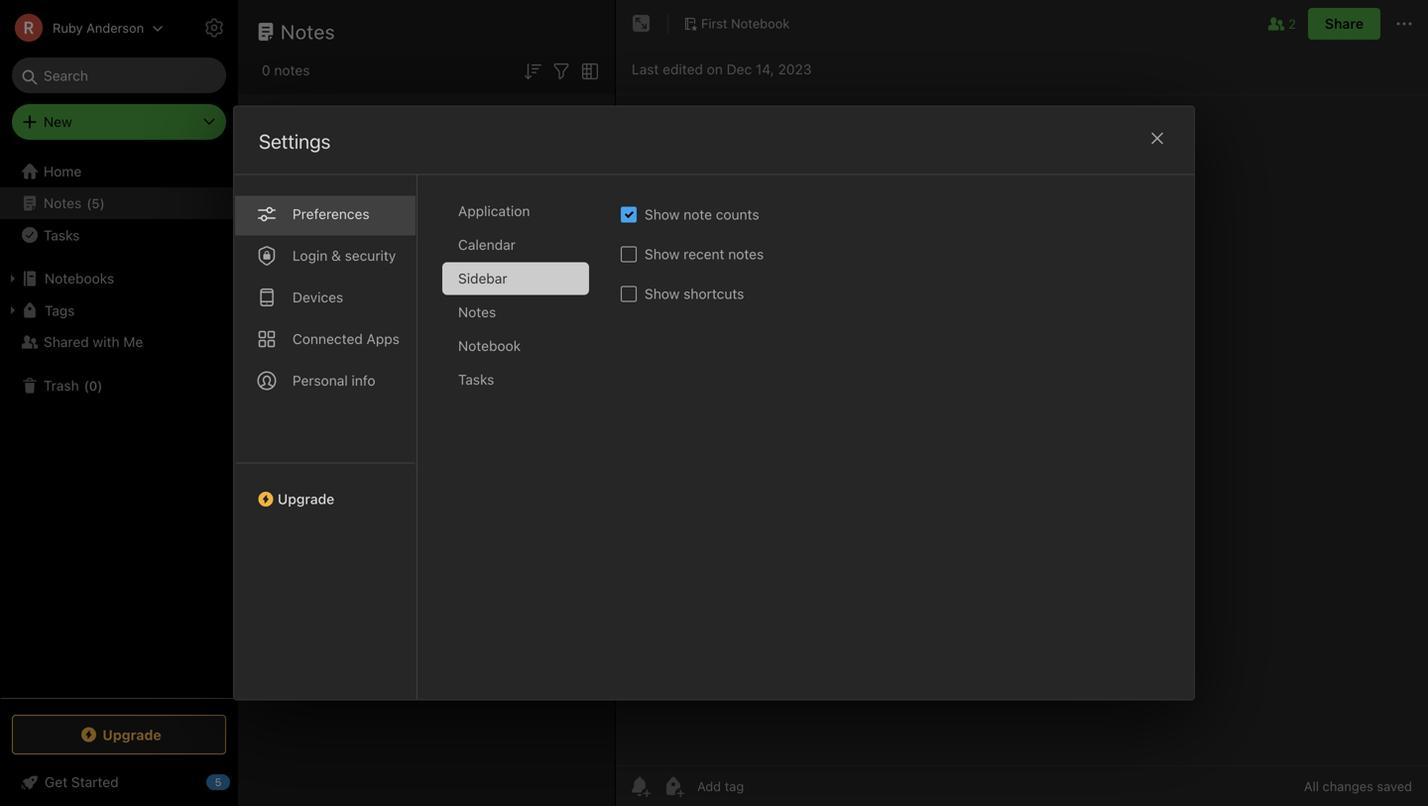 Task type: describe. For each thing, give the bounding box(es) containing it.
calendar tab
[[443, 229, 589, 261]]

personal
[[293, 373, 348, 389]]

notebook inside tab
[[458, 338, 521, 354]]

a
[[363, 593, 371, 612]]

sidebar
[[458, 270, 508, 287]]

( for trash
[[84, 378, 89, 393]]

1 vertical spatial upgrade button
[[12, 715, 226, 755]]

calendar
[[458, 237, 516, 253]]

new
[[44, 114, 72, 130]]

settings inside tooltip
[[250, 20, 301, 35]]

trash
[[44, 378, 79, 394]]

expand note image
[[630, 12, 654, 36]]

first
[[702, 16, 728, 31]]

shared with me
[[44, 334, 143, 350]]

security
[[345, 248, 396, 264]]

note
[[684, 206, 712, 223]]

home link
[[0, 156, 238, 188]]

show shortcuts
[[645, 286, 745, 302]]

or
[[505, 593, 520, 612]]

filter.
[[524, 593, 560, 612]]

) for notes
[[100, 196, 105, 211]]

with
[[93, 334, 120, 350]]

first notebook button
[[677, 10, 797, 38]]

14,
[[756, 61, 775, 77]]

tab list for calendar
[[234, 175, 418, 700]]

notes inside tab
[[458, 304, 496, 321]]

tasks tab
[[443, 364, 589, 396]]

counts
[[716, 206, 760, 223]]

me
[[123, 334, 143, 350]]

last
[[632, 61, 659, 77]]

share button
[[1309, 8, 1381, 40]]

settings tooltip
[[220, 8, 317, 48]]

dec
[[727, 61, 752, 77]]

Show shortcuts checkbox
[[621, 286, 637, 302]]

close image
[[1146, 127, 1170, 150]]

tags
[[45, 302, 75, 319]]

try using a different keyword or filter.
[[293, 593, 560, 612]]

Search text field
[[26, 58, 212, 93]]

share
[[1326, 15, 1364, 32]]

connected apps
[[293, 331, 400, 347]]

0 inside trash ( 0 )
[[89, 378, 97, 393]]

1 horizontal spatial 0
[[262, 62, 271, 78]]

login
[[293, 248, 328, 264]]

notes tab
[[443, 296, 589, 329]]

tasks inside button
[[44, 227, 80, 243]]

found
[[442, 555, 489, 576]]

changes
[[1323, 779, 1374, 794]]

shortcuts
[[684, 286, 745, 302]]

tab list for show note counts
[[443, 195, 605, 700]]

0 vertical spatial notes
[[281, 20, 335, 43]]

shared
[[44, 334, 89, 350]]

shared with me link
[[0, 326, 237, 358]]

first notebook
[[702, 16, 790, 31]]

2 button
[[1265, 12, 1297, 36]]

new button
[[12, 104, 226, 140]]

tree containing home
[[0, 156, 238, 698]]

1 vertical spatial settings
[[259, 129, 331, 153]]

intense
[[287, 138, 333, 155]]

tasks inside tab
[[458, 372, 495, 388]]

notebooks
[[45, 270, 114, 287]]

) for trash
[[97, 378, 103, 393]]

notebook tab
[[443, 330, 589, 363]]

all
[[1305, 779, 1320, 794]]

show for show note counts
[[645, 206, 680, 223]]

application
[[458, 203, 530, 219]]

last edited on dec 14, 2023
[[632, 61, 812, 77]]

2023
[[778, 61, 812, 77]]

using
[[320, 593, 359, 612]]



Task type: locate. For each thing, give the bounding box(es) containing it.
notes inside tree
[[44, 195, 82, 211]]

0 horizontal spatial tasks
[[44, 227, 80, 243]]

show right "show recent notes" option
[[645, 246, 680, 262]]

tags button
[[0, 295, 237, 326]]

upgrade button inside tab list
[[234, 463, 417, 516]]

show recent notes
[[645, 246, 764, 262]]

personal info
[[293, 373, 376, 389]]

( inside notes ( 5 )
[[87, 196, 92, 211]]

( inside trash ( 0 )
[[84, 378, 89, 393]]

0 horizontal spatial notes
[[274, 62, 310, 78]]

1 horizontal spatial notes
[[281, 20, 335, 43]]

1 vertical spatial notes
[[44, 195, 82, 211]]

) down the home link
[[100, 196, 105, 211]]

0 vertical spatial notes
[[274, 62, 310, 78]]

1 horizontal spatial tab list
[[443, 195, 605, 700]]

saved
[[1378, 779, 1413, 794]]

application tab
[[443, 195, 589, 228]]

0 horizontal spatial upgrade
[[102, 727, 161, 743]]

Note Editor text field
[[616, 95, 1429, 766]]

recent
[[684, 246, 725, 262]]

connected
[[293, 331, 363, 347]]

no
[[364, 555, 387, 576]]

intense button
[[257, 131, 366, 163]]

preferences
[[293, 206, 370, 222]]

add a reminder image
[[628, 775, 652, 799]]

tab list
[[234, 175, 418, 700], [443, 195, 605, 700]]

) right trash
[[97, 378, 103, 393]]

2 vertical spatial notes
[[392, 555, 438, 576]]

1 vertical spatial notes
[[729, 246, 764, 262]]

0 vertical spatial upgrade button
[[234, 463, 417, 516]]

2 horizontal spatial notes
[[729, 246, 764, 262]]

notebook
[[731, 16, 790, 31], [458, 338, 521, 354]]

(
[[87, 196, 92, 211], [84, 378, 89, 393]]

keyword
[[441, 593, 501, 612]]

5
[[92, 196, 100, 211]]

1 horizontal spatial notebook
[[731, 16, 790, 31]]

on
[[707, 61, 723, 77]]

&
[[331, 248, 341, 264]]

0 horizontal spatial notebook
[[458, 338, 521, 354]]

0 down settings tooltip
[[262, 62, 271, 78]]

notebooks link
[[0, 263, 237, 295]]

2
[[1289, 16, 1297, 31]]

all changes saved
[[1305, 779, 1413, 794]]

notes down "sidebar"
[[458, 304, 496, 321]]

notebook inside button
[[731, 16, 790, 31]]

tab list containing application
[[443, 195, 605, 700]]

notebook up 14,
[[731, 16, 790, 31]]

trash ( 0 )
[[44, 378, 103, 394]]

( for notes
[[87, 196, 92, 211]]

notes ( 5 )
[[44, 195, 105, 211]]

settings image
[[202, 16, 226, 40]]

info
[[352, 373, 376, 389]]

filters
[[258, 106, 304, 120]]

1 vertical spatial (
[[84, 378, 89, 393]]

tasks down notebook tab
[[458, 372, 495, 388]]

settings
[[250, 20, 301, 35], [259, 129, 331, 153]]

tasks down notes ( 5 )
[[44, 227, 80, 243]]

1 horizontal spatial upgrade button
[[234, 463, 417, 516]]

different
[[376, 593, 437, 612]]

expand tags image
[[5, 303, 21, 319]]

clear
[[570, 106, 599, 120]]

1 vertical spatial notebook
[[458, 338, 521, 354]]

expand notebooks image
[[5, 271, 21, 287]]

sidebar tab
[[443, 262, 589, 295]]

0 horizontal spatial upgrade button
[[12, 715, 226, 755]]

0
[[262, 62, 271, 78], [89, 378, 97, 393]]

notes down counts on the top of the page
[[729, 246, 764, 262]]

1 show from the top
[[645, 206, 680, 223]]

) inside notes ( 5 )
[[100, 196, 105, 211]]

0 notes
[[262, 62, 310, 78]]

3 show from the top
[[645, 286, 680, 302]]

upgrade
[[278, 491, 335, 508], [102, 727, 161, 743]]

show
[[645, 206, 680, 223], [645, 246, 680, 262], [645, 286, 680, 302]]

0 vertical spatial notebook
[[731, 16, 790, 31]]

0 right trash
[[89, 378, 97, 393]]

2 horizontal spatial notes
[[458, 304, 496, 321]]

1 horizontal spatial notes
[[392, 555, 438, 576]]

notebook down notes tab
[[458, 338, 521, 354]]

2 show from the top
[[645, 246, 680, 262]]

1 vertical spatial upgrade
[[102, 727, 161, 743]]

home
[[44, 163, 82, 180]]

show for show shortcuts
[[645, 286, 680, 302]]

no notes found
[[364, 555, 489, 576]]

) inside trash ( 0 )
[[97, 378, 103, 393]]

settings up 0 notes
[[250, 20, 301, 35]]

1 horizontal spatial tasks
[[458, 372, 495, 388]]

add tag image
[[662, 775, 686, 799]]

0 vertical spatial show
[[645, 206, 680, 223]]

1 vertical spatial show
[[645, 246, 680, 262]]

tasks
[[44, 227, 80, 243], [458, 372, 495, 388]]

1 vertical spatial )
[[97, 378, 103, 393]]

2 vertical spatial notes
[[458, 304, 496, 321]]

None search field
[[26, 58, 212, 93]]

show right show note counts option
[[645, 206, 680, 223]]

show note counts
[[645, 206, 760, 223]]

1 vertical spatial 0
[[89, 378, 97, 393]]

0 vertical spatial )
[[100, 196, 105, 211]]

notes down the home
[[44, 195, 82, 211]]

( down the home link
[[87, 196, 92, 211]]

note window element
[[616, 0, 1429, 807]]

2 vertical spatial show
[[645, 286, 680, 302]]

try
[[293, 593, 316, 612]]

0 vertical spatial (
[[87, 196, 92, 211]]

0 horizontal spatial notes
[[44, 195, 82, 211]]

clear button
[[570, 106, 599, 120]]

0 vertical spatial settings
[[250, 20, 301, 35]]

notes up different
[[392, 555, 438, 576]]

notes for 0 notes
[[274, 62, 310, 78]]

0 vertical spatial upgrade
[[278, 491, 335, 508]]

edited
[[663, 61, 703, 77]]

tree
[[0, 156, 238, 698]]

notes up filters
[[274, 62, 310, 78]]

tasks button
[[0, 219, 237, 251]]

notes
[[274, 62, 310, 78], [729, 246, 764, 262], [392, 555, 438, 576]]

0 horizontal spatial 0
[[89, 378, 97, 393]]

0 vertical spatial tasks
[[44, 227, 80, 243]]

devices
[[293, 289, 344, 306]]

0 vertical spatial 0
[[262, 62, 271, 78]]

settings down filters
[[259, 129, 331, 153]]

apps
[[367, 331, 400, 347]]

show for show recent notes
[[645, 246, 680, 262]]

0 horizontal spatial tab list
[[234, 175, 418, 700]]

)
[[100, 196, 105, 211], [97, 378, 103, 393]]

1 vertical spatial tasks
[[458, 372, 495, 388]]

login & security
[[293, 248, 396, 264]]

Show note counts checkbox
[[621, 207, 637, 223]]

1 horizontal spatial upgrade
[[278, 491, 335, 508]]

notes up 0 notes
[[281, 20, 335, 43]]

notes
[[281, 20, 335, 43], [44, 195, 82, 211], [458, 304, 496, 321]]

show right show shortcuts checkbox
[[645, 286, 680, 302]]

( right trash
[[84, 378, 89, 393]]

upgrade button
[[234, 463, 417, 516], [12, 715, 226, 755]]

tab list containing preferences
[[234, 175, 418, 700]]

Show recent notes checkbox
[[621, 247, 637, 262]]

notes for no notes found
[[392, 555, 438, 576]]



Task type: vqa. For each thing, say whether or not it's contained in the screenshot.
Choose
no



